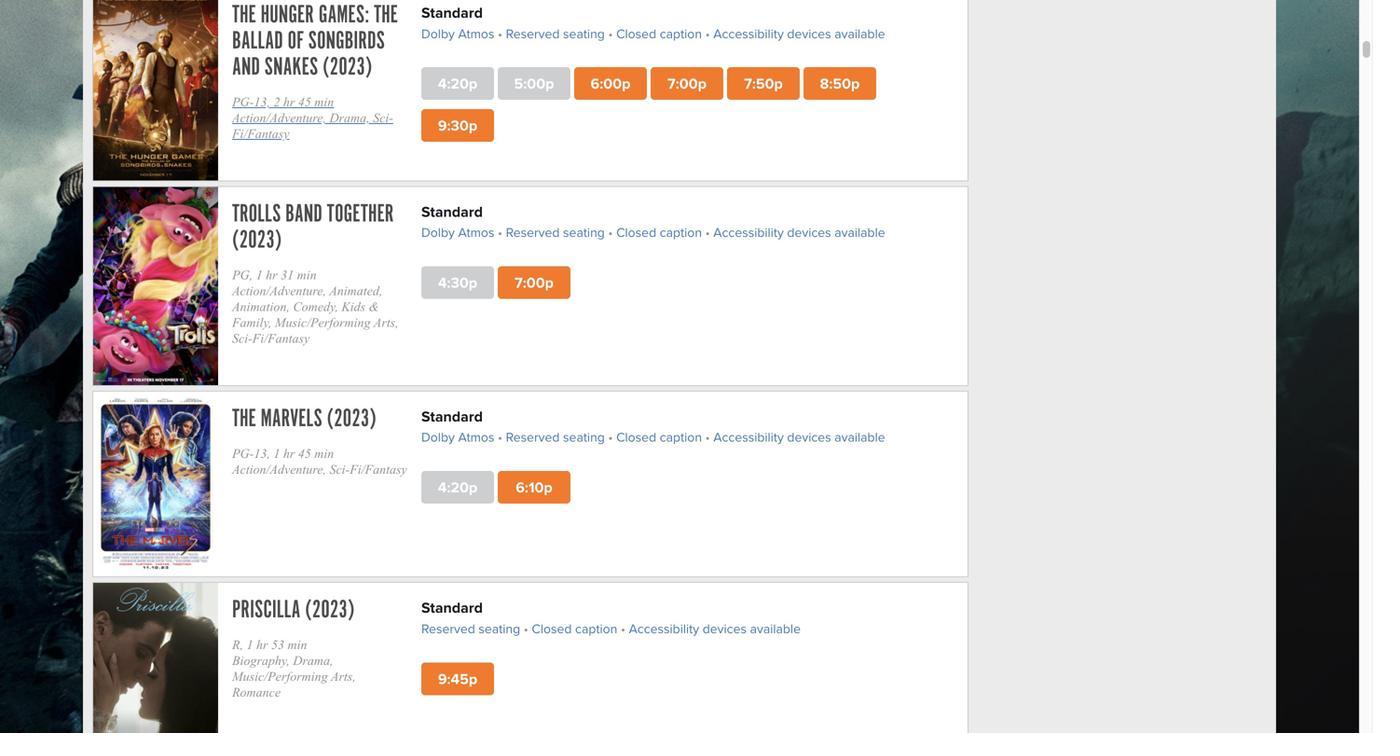 Task type: describe. For each thing, give the bounding box(es) containing it.
1 for priscilla (2023)
[[247, 638, 253, 652]]

4:20p for the marvels (2023)
[[438, 476, 478, 498]]

caption for trolls band together (2023)
[[660, 223, 702, 242]]

romance
[[232, 685, 281, 700]]

&
[[369, 299, 379, 314]]

reserved seating for the hunger games: the ballad of songbirds and snakes (2023)
[[506, 24, 605, 43]]

7:50p
[[744, 72, 783, 94]]

reserved for the marvels (2023)
[[506, 428, 560, 446]]

45 for marvels
[[298, 446, 311, 461]]

fi/fantasy inside pg, 1 hr 31 min action/adventure, animated, animation, comedy, kids & family, music/performing arts, sci-fi/fantasy
[[253, 331, 310, 345]]

dolby atmos for the marvels (2023)
[[422, 428, 495, 446]]

fi/fantasy inside pg-13, 1 hr 45 min action/adventure, sci-fi/fantasy
[[350, 462, 407, 476]]

select a movie time to buy standard showtimes element for (2023)
[[422, 405, 890, 427]]

devices for the marvels (2023)
[[788, 428, 832, 446]]

standard for together
[[422, 200, 483, 222]]

13, for the hunger games: the ballad of songbirds and snakes (2023)
[[254, 95, 270, 109]]

biography,
[[232, 653, 290, 668]]

dolby atmos button for the marvels (2023)
[[422, 427, 495, 448]]

animation,
[[232, 299, 290, 314]]

hr inside the r, 1 hr 53 min biography, drama, music/performing arts, romance
[[257, 638, 268, 652]]

seating for the marvels (2023)
[[563, 428, 605, 446]]

1 inside pg-13, 1 hr 45 min action/adventure, sci-fi/fantasy
[[274, 446, 280, 461]]

hr inside pg-13, 2 hr 45 min action/adventure, drama, sci- fi/fantasy
[[283, 95, 295, 109]]

caption for the marvels (2023)
[[660, 428, 702, 446]]

closed caption for trolls band together (2023)
[[617, 223, 702, 242]]

r,
[[232, 638, 244, 652]]

marvels
[[261, 404, 322, 433]]

devices for trolls band together (2023)
[[788, 223, 832, 242]]

drama, inside pg-13, 2 hr 45 min action/adventure, drama, sci- fi/fantasy
[[330, 111, 370, 125]]

pg-13, 2 hr 45 min action/adventure, drama, sci- fi/fantasy
[[232, 95, 394, 141]]

action/adventure, for the marvels (2023)
[[232, 462, 326, 476]]

closed for trolls band together (2023)
[[617, 223, 657, 242]]

8:50p
[[820, 72, 860, 94]]

pg, 1 hr 31 min action/adventure, animated, animation, comedy, kids & family, music/performing arts, sci-fi/fantasy
[[232, 268, 399, 345]]

closed caption for the hunger games: the ballad of songbirds and snakes (2023)
[[617, 24, 702, 43]]

accessibility devices available for trolls band together (2023)
[[714, 223, 886, 242]]

5 o'clock pm showtime element
[[498, 67, 571, 100]]

4 standard from the top
[[422, 597, 483, 618]]

and
[[232, 52, 260, 82]]

atmos for the hunger games: the ballad of songbirds and snakes (2023)
[[458, 24, 495, 43]]

53
[[271, 638, 284, 652]]

the for the hunger games: the ballad of songbirds and snakes (2023)
[[232, 0, 256, 29]]

reserved seating button for trolls band together (2023)
[[506, 222, 605, 243]]

closed for the marvels (2023)
[[617, 428, 657, 446]]

reserved for the hunger games: the ballad of songbirds and snakes (2023)
[[506, 24, 560, 43]]

dolby for the hunger games: the ballad of songbirds and snakes (2023)
[[422, 24, 455, 43]]

closed caption button for the hunger games: the ballad of songbirds and snakes (2023)
[[617, 23, 702, 44]]

accessibility for the marvels (2023)
[[714, 428, 784, 446]]

sci- inside pg-13, 1 hr 45 min action/adventure, sci-fi/fantasy
[[330, 462, 350, 476]]

(2023) inside the hunger games: the ballad of songbirds and snakes (2023)
[[323, 52, 373, 82]]

available for trolls band together (2023)
[[835, 223, 886, 242]]

closed caption button for trolls band together (2023)
[[617, 222, 702, 243]]

the right games:
[[374, 0, 398, 29]]

1 horizontal spatial 7:00p link
[[651, 67, 724, 100]]

dolby for the marvels (2023)
[[422, 428, 455, 446]]

hr inside pg, 1 hr 31 min action/adventure, animated, animation, comedy, kids & family, music/performing arts, sci-fi/fantasy
[[266, 268, 278, 282]]

4:30 pm showtime element
[[422, 266, 494, 299]]

reserved for trolls band together (2023)
[[506, 223, 560, 242]]

standard for (2023)
[[422, 405, 483, 427]]

atmos for trolls band together (2023)
[[458, 223, 495, 242]]

available for the marvels (2023)
[[835, 428, 886, 446]]

31
[[281, 268, 294, 282]]

min inside pg-13, 1 hr 45 min action/adventure, sci-fi/fantasy
[[315, 446, 334, 461]]

together
[[327, 199, 394, 228]]

5:00p
[[514, 72, 554, 94]]

dolby atmos for the hunger games: the ballad of songbirds and snakes (2023)
[[422, 24, 495, 43]]

arts, inside pg, 1 hr 31 min action/adventure, animated, animation, comedy, kids & family, music/performing arts, sci-fi/fantasy
[[374, 315, 399, 330]]

reserved seating button for the hunger games: the ballad of songbirds and snakes (2023)
[[506, 23, 605, 44]]

action/adventure, for the hunger games: the ballad of songbirds and snakes (2023)
[[232, 111, 326, 125]]

priscilla
[[232, 595, 301, 625]]

1 for trolls band together (2023)
[[256, 268, 263, 282]]



Task type: vqa. For each thing, say whether or not it's contained in the screenshot.
password hide Image
no



Task type: locate. For each thing, give the bounding box(es) containing it.
2 vertical spatial dolby
[[422, 428, 455, 446]]

4:20p left the 6:10p
[[438, 476, 478, 498]]

1 vertical spatial 7:00p link
[[498, 266, 571, 299]]

sci- down family,
[[232, 331, 253, 345]]

seating for trolls band together (2023)
[[563, 223, 605, 242]]

hr inside pg-13, 1 hr 45 min action/adventure, sci-fi/fantasy
[[283, 446, 295, 461]]

(2023) down games:
[[323, 52, 373, 82]]

0 horizontal spatial 7:00p link
[[498, 266, 571, 299]]

r, 1 hr 53 min biography, drama, music/performing arts, romance
[[232, 638, 356, 700]]

1 45 from the top
[[298, 95, 311, 109]]

4:20p
[[438, 72, 478, 94], [438, 476, 478, 498]]

2 vertical spatial action/adventure,
[[232, 462, 326, 476]]

1 atmos from the top
[[458, 24, 495, 43]]

0 vertical spatial arts,
[[374, 315, 399, 330]]

1 vertical spatial music/performing
[[232, 669, 328, 684]]

13,
[[254, 95, 270, 109], [254, 446, 270, 461]]

fi/fantasy
[[232, 126, 290, 141], [253, 331, 310, 345], [350, 462, 407, 476]]

reserved seating button for the marvels (2023)
[[506, 427, 605, 448]]

dolby atmos button for trolls band together (2023)
[[422, 222, 495, 243]]

action/adventure, inside pg, 1 hr 31 min action/adventure, animated, animation, comedy, kids & family, music/performing arts, sci-fi/fantasy
[[232, 283, 326, 298]]

the
[[232, 0, 256, 29], [374, 0, 398, 29], [232, 404, 256, 433]]

action/adventure,
[[232, 111, 326, 125], [232, 283, 326, 298], [232, 462, 326, 476]]

dolby atmos for trolls band together (2023)
[[422, 223, 495, 242]]

0 horizontal spatial 7:00p
[[515, 271, 554, 293]]

2 vertical spatial fi/fantasy
[[350, 462, 407, 476]]

fi/fantasy down the marvels (2023)
[[350, 462, 407, 476]]

reserved seating
[[506, 24, 605, 43], [506, 223, 605, 242], [506, 428, 605, 446], [422, 619, 521, 638]]

min inside pg, 1 hr 31 min action/adventure, animated, animation, comedy, kids & family, music/performing arts, sci-fi/fantasy
[[297, 268, 317, 282]]

4:20 pm showtime element for the marvels (2023)
[[422, 471, 494, 504]]

music/performing
[[275, 315, 371, 330], [232, 669, 328, 684]]

accessibility devices available button
[[714, 23, 886, 44], [714, 222, 886, 243], [714, 427, 886, 448], [629, 618, 801, 639]]

0 horizontal spatial arts,
[[331, 669, 356, 684]]

arts, inside the r, 1 hr 53 min biography, drama, music/performing arts, romance
[[331, 669, 356, 684]]

accessibility devices available button for the marvels (2023)
[[714, 427, 886, 448]]

7:50p link
[[728, 67, 800, 100]]

caption for the hunger games: the ballad of songbirds and snakes (2023)
[[660, 24, 702, 43]]

music/performing inside the r, 1 hr 53 min biography, drama, music/performing arts, romance
[[232, 669, 328, 684]]

arts, down priscilla (2023)
[[331, 669, 356, 684]]

sci-
[[373, 111, 394, 125], [232, 331, 253, 345], [330, 462, 350, 476]]

min down the marvels (2023)
[[315, 446, 334, 461]]

0 vertical spatial 45
[[298, 95, 311, 109]]

hr down marvels
[[283, 446, 295, 461]]

closed caption for the marvels (2023)
[[617, 428, 702, 446]]

0 vertical spatial 7:00p link
[[651, 67, 724, 100]]

1 right "r," in the left bottom of the page
[[247, 638, 253, 652]]

accessibility devices available button for trolls band together (2023)
[[714, 222, 886, 243]]

action/adventure, down 31
[[232, 283, 326, 298]]

min inside pg-13, 2 hr 45 min action/adventure, drama, sci- fi/fantasy
[[315, 95, 334, 109]]

music/performing inside pg, 1 hr 31 min action/adventure, animated, animation, comedy, kids & family, music/performing arts, sci-fi/fantasy
[[275, 315, 371, 330]]

0 vertical spatial pg-
[[232, 95, 254, 109]]

drama, down songbirds
[[330, 111, 370, 125]]

2 vertical spatial atmos
[[458, 428, 495, 446]]

2 13, from the top
[[254, 446, 270, 461]]

the left hunger
[[232, 0, 256, 29]]

standard for games:
[[422, 1, 483, 23]]

8:50p link
[[804, 67, 877, 100]]

4:20 pm showtime element for the hunger games: the ballad of songbirds and snakes (2023)
[[422, 67, 494, 100]]

1 vertical spatial arts,
[[331, 669, 356, 684]]

1 inside pg, 1 hr 31 min action/adventure, animated, animation, comedy, kids & family, music/performing arts, sci-fi/fantasy
[[256, 268, 263, 282]]

closed caption button
[[617, 23, 702, 44], [617, 222, 702, 243], [617, 427, 702, 448], [532, 618, 618, 639]]

comedy,
[[293, 299, 339, 314]]

of
[[288, 26, 304, 56]]

2 horizontal spatial sci-
[[373, 111, 394, 125]]

2 dolby atmos from the top
[[422, 223, 495, 242]]

0 vertical spatial 4:20 pm showtime element
[[422, 67, 494, 100]]

0 vertical spatial 13,
[[254, 95, 270, 109]]

pg- down the marvels (2023)
[[232, 446, 254, 461]]

accessibility devices available
[[714, 24, 886, 43], [714, 223, 886, 242], [714, 428, 886, 446], [629, 619, 801, 638]]

(2023)
[[323, 52, 373, 82], [232, 225, 282, 255], [327, 404, 377, 433], [305, 595, 355, 625]]

9:45p
[[438, 668, 478, 690]]

select a movie time to buy standard showtimes element for games:
[[422, 1, 950, 23]]

the left marvels
[[232, 404, 256, 433]]

13, for the marvels (2023)
[[254, 446, 270, 461]]

45 down the marvels (2023)
[[298, 446, 311, 461]]

min inside the r, 1 hr 53 min biography, drama, music/performing arts, romance
[[288, 638, 307, 652]]

reserved seating for the marvels (2023)
[[506, 428, 605, 446]]

hr right 2
[[283, 95, 295, 109]]

3 dolby from the top
[[422, 428, 455, 446]]

13, inside pg-13, 1 hr 45 min action/adventure, sci-fi/fantasy
[[254, 446, 270, 461]]

1 action/adventure, from the top
[[232, 111, 326, 125]]

45 right 2
[[298, 95, 311, 109]]

7:00p link right 4:30 pm showtime 'element'
[[498, 266, 571, 299]]

hunger
[[261, 0, 314, 29]]

select a movie time to buy standard showtimes element for together
[[422, 200, 890, 222]]

pg-
[[232, 95, 254, 109], [232, 446, 254, 461]]

4:20p for the hunger games: the ballad of songbirds and snakes (2023)
[[438, 72, 478, 94]]

accessibility devices available button for the hunger games: the ballad of songbirds and snakes (2023)
[[714, 23, 886, 44]]

reserved
[[506, 24, 560, 43], [506, 223, 560, 242], [506, 428, 560, 446], [422, 619, 475, 638]]

(2023) up pg-13, 1 hr 45 min action/adventure, sci-fi/fantasy
[[327, 404, 377, 433]]

trolls
[[232, 199, 281, 228]]

2 4:20p from the top
[[438, 476, 478, 498]]

2 vertical spatial sci-
[[330, 462, 350, 476]]

13, inside pg-13, 2 hr 45 min action/adventure, drama, sci- fi/fantasy
[[254, 95, 270, 109]]

3 dolby atmos from the top
[[422, 428, 495, 446]]

min right the '53'
[[288, 638, 307, 652]]

1 dolby from the top
[[422, 24, 455, 43]]

fi/fantasy inside pg-13, 2 hr 45 min action/adventure, drama, sci- fi/fantasy
[[232, 126, 290, 141]]

sci- down the marvels (2023)
[[330, 462, 350, 476]]

arts,
[[374, 315, 399, 330], [331, 669, 356, 684]]

devices
[[788, 24, 832, 43], [788, 223, 832, 242], [788, 428, 832, 446], [703, 619, 747, 638]]

action/adventure, inside pg-13, 1 hr 45 min action/adventure, sci-fi/fantasy
[[232, 462, 326, 476]]

3 atmos from the top
[[458, 428, 495, 446]]

accessibility for the hunger games: the ballad of songbirds and snakes (2023)
[[714, 24, 784, 43]]

1 vertical spatial pg-
[[232, 446, 254, 461]]

min
[[315, 95, 334, 109], [297, 268, 317, 282], [315, 446, 334, 461], [288, 638, 307, 652]]

2 vertical spatial dolby atmos
[[422, 428, 495, 446]]

1 horizontal spatial sci-
[[330, 462, 350, 476]]

0 vertical spatial dolby
[[422, 24, 455, 43]]

0 vertical spatial sci-
[[373, 111, 394, 125]]

1 pg- from the top
[[232, 95, 254, 109]]

0 vertical spatial dolby atmos button
[[422, 23, 495, 44]]

ballad
[[232, 26, 283, 56]]

1 13, from the top
[[254, 95, 270, 109]]

4:30p
[[438, 271, 478, 293]]

7:00p for 7:00p link to the right
[[668, 72, 707, 94]]

standard
[[422, 1, 483, 23], [422, 200, 483, 222], [422, 405, 483, 427], [422, 597, 483, 618]]

accessibility for trolls band together (2023)
[[714, 223, 784, 242]]

accessibility devices available for the marvels (2023)
[[714, 428, 886, 446]]

drama, right biography,
[[293, 653, 333, 668]]

13, left 2
[[254, 95, 270, 109]]

2 pg- from the top
[[232, 446, 254, 461]]

the marvels (2023)
[[232, 404, 377, 433]]

3 action/adventure, from the top
[[232, 462, 326, 476]]

6:10p link
[[498, 471, 571, 504]]

9:30p
[[438, 114, 478, 136]]

music/performing down biography,
[[232, 669, 328, 684]]

drama,
[[330, 111, 370, 125], [293, 653, 333, 668]]

2 select a movie time to buy standard showtimes element from the top
[[422, 200, 890, 222]]

0 vertical spatial 1
[[256, 268, 263, 282]]

9:45p link
[[422, 663, 494, 695]]

action/adventure, down 2
[[232, 111, 326, 125]]

games:
[[319, 0, 370, 29]]

family,
[[232, 315, 272, 330]]

0 vertical spatial dolby atmos
[[422, 24, 495, 43]]

fi/fantasy down family,
[[253, 331, 310, 345]]

1 4:20 pm showtime element from the top
[[422, 67, 494, 100]]

sci- left '9:30p'
[[373, 111, 394, 125]]

0 horizontal spatial sci-
[[232, 331, 253, 345]]

4 select a movie time to buy standard showtimes element from the top
[[422, 597, 806, 618]]

0 horizontal spatial 1
[[247, 638, 253, 652]]

dolby atmos
[[422, 24, 495, 43], [422, 223, 495, 242], [422, 428, 495, 446]]

4:20 pm showtime element left the 6:10p
[[422, 471, 494, 504]]

closed caption button for the marvels (2023)
[[617, 427, 702, 448]]

pg-13, 1 hr 45 min action/adventure, sci-fi/fantasy
[[232, 446, 407, 476]]

4:20p up '9:30p'
[[438, 72, 478, 94]]

4:20 pm showtime element up '9:30p'
[[422, 67, 494, 100]]

trolls band together (2023)
[[232, 199, 394, 255]]

0 vertical spatial action/adventure,
[[232, 111, 326, 125]]

priscilla (2023)
[[232, 595, 355, 625]]

songbirds
[[308, 26, 385, 56]]

1 inside the r, 1 hr 53 min biography, drama, music/performing arts, romance
[[247, 638, 253, 652]]

45
[[298, 95, 311, 109], [298, 446, 311, 461]]

1 down marvels
[[274, 446, 280, 461]]

2 standard from the top
[[422, 200, 483, 222]]

min right 31
[[297, 268, 317, 282]]

1 standard from the top
[[422, 1, 483, 23]]

3 select a movie time to buy standard showtimes element from the top
[[422, 405, 890, 427]]

6:10p
[[516, 476, 553, 498]]

pg,
[[232, 268, 253, 282]]

action/adventure, down marvels
[[232, 462, 326, 476]]

hr left 31
[[266, 268, 278, 282]]

closed
[[617, 24, 657, 43], [617, 223, 657, 242], [617, 428, 657, 446], [532, 619, 572, 638]]

seating for the hunger games: the ballad of songbirds and snakes (2023)
[[563, 24, 605, 43]]

0 vertical spatial 7:00p
[[668, 72, 707, 94]]

1 vertical spatial dolby atmos
[[422, 223, 495, 242]]

arts, down &
[[374, 315, 399, 330]]

2 4:20 pm showtime element from the top
[[422, 471, 494, 504]]

1 vertical spatial 7:00p
[[515, 271, 554, 293]]

1 vertical spatial 4:20p
[[438, 476, 478, 498]]

closed for the hunger games: the ballad of songbirds and snakes (2023)
[[617, 24, 657, 43]]

reserved seating button
[[506, 23, 605, 44], [506, 222, 605, 243], [506, 427, 605, 448], [422, 618, 521, 639]]

1 right pg,
[[256, 268, 263, 282]]

6:00p link
[[575, 67, 647, 100]]

7:00p link
[[651, 67, 724, 100], [498, 266, 571, 299]]

pg- for the marvels (2023)
[[232, 446, 254, 461]]

dolby atmos button
[[422, 23, 495, 44], [422, 222, 495, 243], [422, 427, 495, 448]]

pg- left 2
[[232, 95, 254, 109]]

1 horizontal spatial 7:00p
[[668, 72, 707, 94]]

the for the marvels (2023)
[[232, 404, 256, 433]]

45 for hunger
[[298, 95, 311, 109]]

1 horizontal spatial 1
[[256, 268, 263, 282]]

1 vertical spatial dolby atmos button
[[422, 222, 495, 243]]

2 vertical spatial 1
[[247, 638, 253, 652]]

dolby atmos button for the hunger games: the ballad of songbirds and snakes (2023)
[[422, 23, 495, 44]]

action/adventure, inside pg-13, 2 hr 45 min action/adventure, drama, sci- fi/fantasy
[[232, 111, 326, 125]]

9:30p link
[[422, 109, 494, 142]]

6:00p
[[591, 72, 631, 94]]

1 4:20p from the top
[[438, 72, 478, 94]]

1 vertical spatial 4:20 pm showtime element
[[422, 471, 494, 504]]

1 vertical spatial atmos
[[458, 223, 495, 242]]

reserved seating for trolls band together (2023)
[[506, 223, 605, 242]]

1 dolby atmos button from the top
[[422, 23, 495, 44]]

2 action/adventure, from the top
[[232, 283, 326, 298]]

0 vertical spatial atmos
[[458, 24, 495, 43]]

kids
[[342, 299, 366, 314]]

7:00p right 4:30 pm showtime 'element'
[[515, 271, 554, 293]]

(2023) right priscilla
[[305, 595, 355, 625]]

2 dolby atmos button from the top
[[422, 222, 495, 243]]

min right 2
[[315, 95, 334, 109]]

available for the hunger games: the ballad of songbirds and snakes (2023)
[[835, 24, 886, 43]]

2 atmos from the top
[[458, 223, 495, 242]]

closed caption
[[617, 24, 702, 43], [617, 223, 702, 242], [617, 428, 702, 446], [532, 619, 618, 638]]

2 dolby from the top
[[422, 223, 455, 242]]

45 inside pg-13, 1 hr 45 min action/adventure, sci-fi/fantasy
[[298, 446, 311, 461]]

fi/fantasy down 2
[[232, 126, 290, 141]]

pg- inside pg-13, 1 hr 45 min action/adventure, sci-fi/fantasy
[[232, 446, 254, 461]]

3 standard from the top
[[422, 405, 483, 427]]

accessibility
[[714, 24, 784, 43], [714, 223, 784, 242], [714, 428, 784, 446], [629, 619, 700, 638]]

snakes
[[265, 52, 318, 82]]

1
[[256, 268, 263, 282], [274, 446, 280, 461], [247, 638, 253, 652]]

1 vertical spatial dolby
[[422, 223, 455, 242]]

3 dolby atmos button from the top
[[422, 427, 495, 448]]

1 dolby atmos from the top
[[422, 24, 495, 43]]

accessibility devices available for the hunger games: the ballad of songbirds and snakes (2023)
[[714, 24, 886, 43]]

band
[[286, 199, 323, 228]]

1 vertical spatial drama,
[[293, 653, 333, 668]]

hr left the '53'
[[257, 638, 268, 652]]

seating
[[563, 24, 605, 43], [563, 223, 605, 242], [563, 428, 605, 446], [479, 619, 521, 638]]

0 vertical spatial drama,
[[330, 111, 370, 125]]

hr
[[283, 95, 295, 109], [266, 268, 278, 282], [283, 446, 295, 461], [257, 638, 268, 652]]

45 inside pg-13, 2 hr 45 min action/adventure, drama, sci- fi/fantasy
[[298, 95, 311, 109]]

pg- for the hunger games: the ballad of songbirds and snakes (2023)
[[232, 95, 254, 109]]

2
[[274, 95, 280, 109]]

1 vertical spatial 45
[[298, 446, 311, 461]]

atmos for the marvels (2023)
[[458, 428, 495, 446]]

2 vertical spatial dolby atmos button
[[422, 427, 495, 448]]

1 vertical spatial sci-
[[232, 331, 253, 345]]

1 vertical spatial 1
[[274, 446, 280, 461]]

atmos
[[458, 24, 495, 43], [458, 223, 495, 242], [458, 428, 495, 446]]

0 vertical spatial fi/fantasy
[[232, 126, 290, 141]]

7:00p for leftmost 7:00p link
[[515, 271, 554, 293]]

1 vertical spatial fi/fantasy
[[253, 331, 310, 345]]

pg- inside pg-13, 2 hr 45 min action/adventure, drama, sci- fi/fantasy
[[232, 95, 254, 109]]

animated,
[[329, 283, 383, 298]]

sci- inside pg-13, 2 hr 45 min action/adventure, drama, sci- fi/fantasy
[[373, 111, 394, 125]]

select a movie time to buy standard showtimes element
[[422, 1, 950, 23], [422, 200, 890, 222], [422, 405, 890, 427], [422, 597, 806, 618]]

music/performing down comedy,
[[275, 315, 371, 330]]

1 horizontal spatial arts,
[[374, 315, 399, 330]]

caption
[[660, 24, 702, 43], [660, 223, 702, 242], [660, 428, 702, 446], [576, 619, 618, 638]]

7:00p left 7:50p
[[668, 72, 707, 94]]

available
[[835, 24, 886, 43], [835, 223, 886, 242], [835, 428, 886, 446], [750, 619, 801, 638]]

sci- inside pg, 1 hr 31 min action/adventure, animated, animation, comedy, kids & family, music/performing arts, sci-fi/fantasy
[[232, 331, 253, 345]]

devices for the hunger games: the ballad of songbirds and snakes (2023)
[[788, 24, 832, 43]]

0 vertical spatial music/performing
[[275, 315, 371, 330]]

7:00p
[[668, 72, 707, 94], [515, 271, 554, 293]]

13, down marvels
[[254, 446, 270, 461]]

1 select a movie time to buy standard showtimes element from the top
[[422, 1, 950, 23]]

dolby for trolls band together (2023)
[[422, 223, 455, 242]]

0 vertical spatial 4:20p
[[438, 72, 478, 94]]

7:00p link right 6:00p link
[[651, 67, 724, 100]]

(2023) inside the trolls band together (2023)
[[232, 225, 282, 255]]

drama, inside the r, 1 hr 53 min biography, drama, music/performing arts, romance
[[293, 653, 333, 668]]

4:20 pm showtime element
[[422, 67, 494, 100], [422, 471, 494, 504]]

1 vertical spatial action/adventure,
[[232, 283, 326, 298]]

(2023) up pg,
[[232, 225, 282, 255]]

the hunger games: the ballad of songbirds and snakes (2023)
[[232, 0, 398, 82]]

1 vertical spatial 13,
[[254, 446, 270, 461]]

2 horizontal spatial 1
[[274, 446, 280, 461]]

2 45 from the top
[[298, 446, 311, 461]]

dolby
[[422, 24, 455, 43], [422, 223, 455, 242], [422, 428, 455, 446]]



